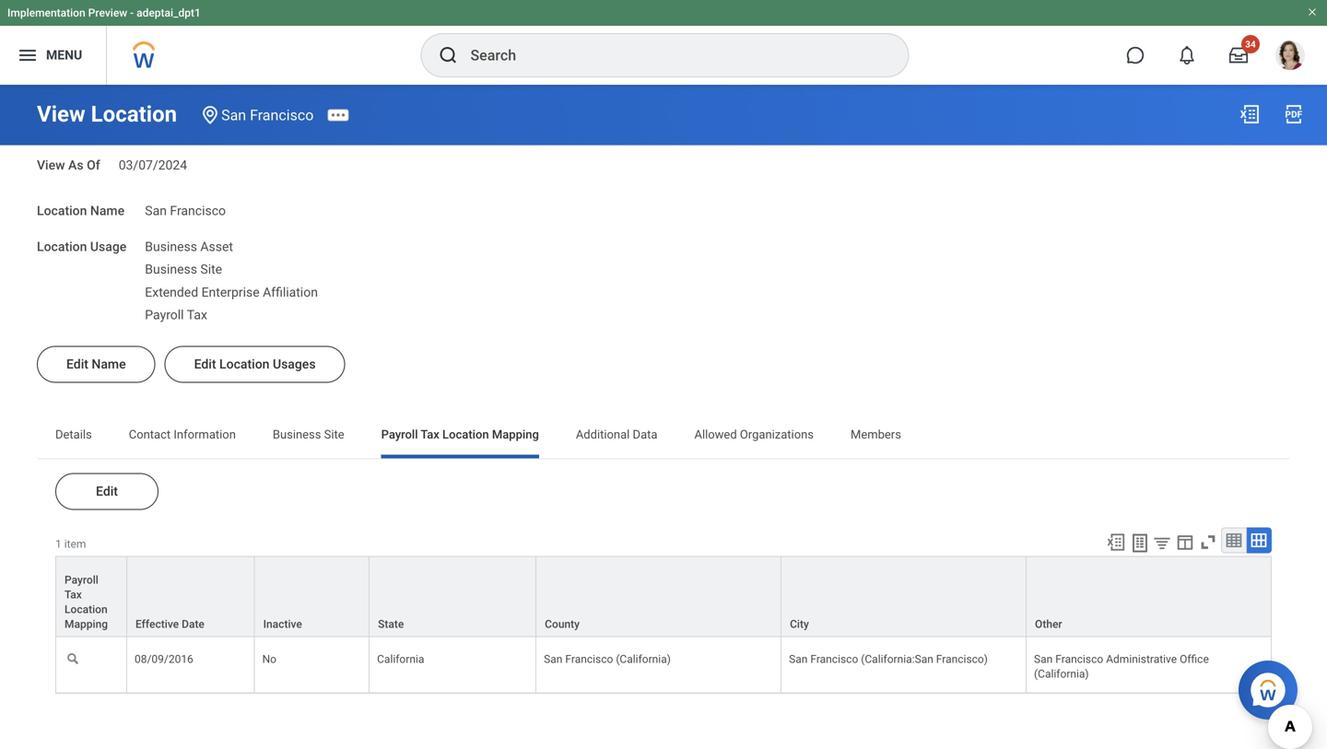 Task type: describe. For each thing, give the bounding box(es) containing it.
1 item
[[55, 538, 86, 551]]

data
[[633, 428, 658, 442]]

tax inside tab list
[[421, 428, 440, 442]]

view as of element
[[119, 147, 187, 174]]

san francisco for the san francisco link
[[221, 106, 314, 124]]

no
[[262, 653, 277, 666]]

edit button
[[55, 473, 159, 510]]

menu button
[[0, 26, 106, 85]]

other button
[[1027, 557, 1272, 637]]

date
[[182, 618, 205, 631]]

location usage
[[37, 239, 127, 254]]

edit location usages button
[[165, 346, 345, 383]]

payroll inside items selected list
[[145, 308, 184, 323]]

justify image
[[17, 44, 39, 66]]

implementation preview -   adeptai_dpt1
[[7, 6, 201, 19]]

mapping inside tab list
[[492, 428, 539, 442]]

adeptai_dpt1
[[137, 6, 201, 19]]

search image
[[438, 44, 460, 66]]

view as of
[[37, 158, 100, 173]]

san inside location name element
[[145, 203, 167, 219]]

business site element
[[145, 258, 222, 277]]

name for edit name
[[92, 357, 126, 372]]

usage
[[90, 239, 127, 254]]

1 vertical spatial business site
[[273, 428, 345, 442]]

export to excel image for view printable version (pdf) icon
[[1239, 103, 1261, 125]]

francisco for administrative
[[1056, 653, 1104, 666]]

san francisco (california)
[[544, 653, 671, 666]]

county button
[[537, 557, 781, 637]]

table image
[[1226, 531, 1244, 550]]

payroll tax
[[145, 308, 207, 323]]

payroll tax location mapping inside popup button
[[65, 574, 108, 631]]

select to filter grid data image
[[1153, 533, 1173, 553]]

payroll tax location mapping column header
[[55, 556, 127, 638]]

inbox large image
[[1230, 46, 1249, 65]]

members
[[851, 428, 902, 442]]

Search Workday  search field
[[471, 35, 871, 76]]

affiliation
[[263, 285, 318, 300]]

contact information
[[129, 428, 236, 442]]

location inside payroll tax location mapping popup button
[[65, 603, 108, 616]]

san francisco (california) element
[[544, 650, 671, 666]]

menu banner
[[0, 0, 1328, 85]]

row containing 08/09/2016
[[55, 638, 1273, 694]]

state button
[[370, 557, 536, 637]]

edit name button
[[37, 346, 155, 383]]

san francisco (california:san francisco)
[[789, 653, 988, 666]]

city
[[790, 618, 809, 631]]

location name element
[[145, 192, 226, 220]]

profile logan mcneil image
[[1276, 41, 1306, 74]]

effective date button
[[127, 557, 254, 637]]

edit name
[[66, 357, 126, 372]]

business for business asset element
[[145, 239, 197, 254]]

location inside tab list
[[443, 428, 489, 442]]

item
[[64, 538, 86, 551]]

tax inside popup button
[[65, 589, 82, 602]]

view printable version (pdf) image
[[1284, 103, 1306, 125]]

san for administrative
[[1035, 653, 1053, 666]]

name for location name
[[90, 203, 125, 219]]

effective date
[[136, 618, 205, 631]]

mapping inside popup button
[[65, 618, 108, 631]]

business for the business site element
[[145, 262, 197, 277]]

row containing payroll tax location mapping
[[55, 556, 1273, 638]]

asset
[[200, 239, 233, 254]]

edit for edit name
[[66, 357, 88, 372]]

preview
[[88, 6, 127, 19]]

view location main content
[[0, 85, 1328, 750]]

of
[[87, 158, 100, 173]]



Task type: locate. For each thing, give the bounding box(es) containing it.
california element
[[377, 650, 425, 666]]

san inside san francisco administrative office (california)
[[1035, 653, 1053, 666]]

location image
[[199, 104, 221, 126]]

close environment banner image
[[1308, 6, 1319, 18]]

export to excel image for export to worksheets icon
[[1107, 532, 1127, 553]]

francisco inside san francisco administrative office (california)
[[1056, 653, 1104, 666]]

office
[[1180, 653, 1210, 666]]

site
[[200, 262, 222, 277], [324, 428, 345, 442]]

view for view as of
[[37, 158, 65, 173]]

2 vertical spatial business
[[273, 428, 321, 442]]

expand table image
[[1250, 531, 1269, 550]]

0 vertical spatial mapping
[[492, 428, 539, 442]]

tax inside items selected list
[[187, 308, 207, 323]]

payroll tax location mapping inside tab list
[[381, 428, 539, 442]]

0 horizontal spatial (california)
[[616, 653, 671, 666]]

1 vertical spatial name
[[92, 357, 126, 372]]

name up the usage
[[90, 203, 125, 219]]

1 horizontal spatial tax
[[187, 308, 207, 323]]

08/09/2016
[[135, 653, 193, 666]]

1 horizontal spatial payroll
[[145, 308, 184, 323]]

organizations
[[740, 428, 814, 442]]

san inside san francisco (california) 'element'
[[544, 653, 563, 666]]

francisco inside location name element
[[170, 203, 226, 219]]

other
[[1036, 618, 1063, 631]]

0 horizontal spatial business site
[[145, 262, 222, 277]]

03/07/2024
[[119, 158, 187, 173]]

francisco down other
[[1056, 653, 1104, 666]]

san francisco
[[221, 106, 314, 124], [145, 203, 226, 219]]

francisco for (california)
[[566, 653, 614, 666]]

1
[[55, 538, 62, 551]]

usages
[[273, 357, 316, 372]]

implementation
[[7, 6, 85, 19]]

site inside items selected list
[[200, 262, 222, 277]]

name
[[90, 203, 125, 219], [92, 357, 126, 372]]

location inside edit location usages button
[[219, 357, 270, 372]]

export to excel image left view printable version (pdf) icon
[[1239, 103, 1261, 125]]

san francisco administrative office (california)
[[1035, 653, 1210, 681]]

city button
[[782, 557, 1026, 637]]

payroll tax location mapping
[[381, 428, 539, 442], [65, 574, 108, 631]]

information
[[174, 428, 236, 442]]

francisco down county in the left of the page
[[566, 653, 614, 666]]

business asset element
[[145, 235, 233, 254]]

34
[[1246, 39, 1257, 50]]

francisco right location image
[[250, 106, 314, 124]]

mapping
[[492, 428, 539, 442], [65, 618, 108, 631]]

view location
[[37, 101, 177, 127]]

location name
[[37, 203, 125, 219]]

0 horizontal spatial mapping
[[65, 618, 108, 631]]

san francisco link
[[221, 106, 314, 124]]

san francisco for location name element
[[145, 203, 226, 219]]

tax
[[187, 308, 207, 323], [421, 428, 440, 442], [65, 589, 82, 602]]

(california) down other
[[1035, 668, 1090, 681]]

tab list
[[37, 414, 1291, 459]]

san francisco (california:san francisco) element
[[789, 650, 988, 666]]

row down county popup button
[[55, 638, 1273, 694]]

san
[[221, 106, 246, 124], [145, 203, 167, 219], [544, 653, 563, 666], [789, 653, 808, 666], [1035, 653, 1053, 666]]

california
[[377, 653, 425, 666]]

edit
[[66, 357, 88, 372], [194, 357, 216, 372], [96, 484, 118, 499]]

francisco)
[[937, 653, 988, 666]]

(california)
[[616, 653, 671, 666], [1035, 668, 1090, 681]]

toolbar inside view location main content
[[1098, 528, 1273, 556]]

0 vertical spatial (california)
[[616, 653, 671, 666]]

export to excel image left export to worksheets icon
[[1107, 532, 1127, 553]]

payroll tax location mapping button
[[56, 557, 126, 637]]

1 vertical spatial export to excel image
[[1107, 532, 1127, 553]]

county
[[545, 618, 580, 631]]

row
[[55, 556, 1273, 638], [55, 638, 1273, 694]]

business up the business site element
[[145, 239, 197, 254]]

additional
[[576, 428, 630, 442]]

extended enterprise affiliation element
[[145, 281, 318, 300]]

francisco inside 'element'
[[566, 653, 614, 666]]

items selected list
[[145, 235, 348, 324]]

business inside tab list
[[273, 428, 321, 442]]

export to excel image
[[1239, 103, 1261, 125], [1107, 532, 1127, 553]]

0 horizontal spatial tax
[[65, 589, 82, 602]]

payroll inside popup button
[[65, 574, 99, 587]]

contact
[[129, 428, 171, 442]]

as
[[68, 158, 84, 173]]

2 view from the top
[[37, 158, 65, 173]]

location
[[91, 101, 177, 127], [37, 203, 87, 219], [37, 239, 87, 254], [219, 357, 270, 372], [443, 428, 489, 442], [65, 603, 108, 616]]

0 vertical spatial site
[[200, 262, 222, 277]]

business site down the business asset
[[145, 262, 222, 277]]

1 horizontal spatial export to excel image
[[1239, 103, 1261, 125]]

0 vertical spatial export to excel image
[[1239, 103, 1261, 125]]

business
[[145, 239, 197, 254], [145, 262, 197, 277], [273, 428, 321, 442]]

1 vertical spatial tax
[[421, 428, 440, 442]]

(california) inside 'element'
[[616, 653, 671, 666]]

0 vertical spatial business site
[[145, 262, 222, 277]]

mapping left effective
[[65, 618, 108, 631]]

0 horizontal spatial payroll
[[65, 574, 99, 587]]

effective
[[136, 618, 179, 631]]

business site inside items selected list
[[145, 262, 222, 277]]

site inside tab list
[[324, 428, 345, 442]]

0 vertical spatial name
[[90, 203, 125, 219]]

1 vertical spatial payroll tax location mapping
[[65, 574, 108, 631]]

0 horizontal spatial site
[[200, 262, 222, 277]]

menu
[[46, 48, 82, 63]]

san inside san francisco (california:san francisco) element
[[789, 653, 808, 666]]

enterprise
[[202, 285, 260, 300]]

administrative
[[1107, 653, 1178, 666]]

notifications large image
[[1178, 46, 1197, 65]]

inactive
[[263, 618, 302, 631]]

extended
[[145, 285, 198, 300]]

1 vertical spatial business
[[145, 262, 197, 277]]

2 vertical spatial tax
[[65, 589, 82, 602]]

payroll inside tab list
[[381, 428, 418, 442]]

1 vertical spatial payroll
[[381, 428, 418, 442]]

francisco up business asset element
[[170, 203, 226, 219]]

2 horizontal spatial tax
[[421, 428, 440, 442]]

2 vertical spatial payroll
[[65, 574, 99, 587]]

allowed organizations
[[695, 428, 814, 442]]

1 vertical spatial view
[[37, 158, 65, 173]]

allowed
[[695, 428, 737, 442]]

tab list containing details
[[37, 414, 1291, 459]]

(california) inside san francisco administrative office (california)
[[1035, 668, 1090, 681]]

export to worksheets image
[[1130, 532, 1152, 554]]

0 horizontal spatial edit
[[66, 357, 88, 372]]

business site down the usages
[[273, 428, 345, 442]]

name inside button
[[92, 357, 126, 372]]

fullscreen image
[[1199, 532, 1219, 553]]

1 horizontal spatial site
[[324, 428, 345, 442]]

edit location usages
[[194, 357, 316, 372]]

inactive button
[[255, 557, 369, 637]]

1 horizontal spatial payroll tax location mapping
[[381, 428, 539, 442]]

2 horizontal spatial payroll
[[381, 428, 418, 442]]

0 vertical spatial business
[[145, 239, 197, 254]]

1 horizontal spatial edit
[[96, 484, 118, 499]]

1 horizontal spatial business site
[[273, 428, 345, 442]]

1 view from the top
[[37, 101, 85, 127]]

0 horizontal spatial export to excel image
[[1107, 532, 1127, 553]]

view
[[37, 101, 85, 127], [37, 158, 65, 173]]

2 horizontal spatial edit
[[194, 357, 216, 372]]

business asset
[[145, 239, 233, 254]]

0 vertical spatial tax
[[187, 308, 207, 323]]

mapping left additional
[[492, 428, 539, 442]]

view up view as of
[[37, 101, 85, 127]]

extended enterprise affiliation
[[145, 285, 318, 300]]

business down the usages
[[273, 428, 321, 442]]

1 vertical spatial mapping
[[65, 618, 108, 631]]

1 vertical spatial (california)
[[1035, 668, 1090, 681]]

francisco
[[250, 106, 314, 124], [170, 203, 226, 219], [566, 653, 614, 666], [811, 653, 859, 666], [1056, 653, 1104, 666]]

1 vertical spatial site
[[324, 428, 345, 442]]

0 vertical spatial view
[[37, 101, 85, 127]]

click to view/edit grid preferences image
[[1176, 532, 1196, 553]]

2 row from the top
[[55, 638, 1273, 694]]

view left as
[[37, 158, 65, 173]]

tab list inside view location main content
[[37, 414, 1291, 459]]

(california:san
[[862, 653, 934, 666]]

toolbar
[[1098, 528, 1273, 556]]

payroll
[[145, 308, 184, 323], [381, 428, 418, 442], [65, 574, 99, 587]]

francisco left (california:san
[[811, 653, 859, 666]]

san francisco administrative office (california) element
[[1035, 650, 1210, 681]]

additional data
[[576, 428, 658, 442]]

1 row from the top
[[55, 556, 1273, 638]]

-
[[130, 6, 134, 19]]

details
[[55, 428, 92, 442]]

business up extended
[[145, 262, 197, 277]]

0 horizontal spatial payroll tax location mapping
[[65, 574, 108, 631]]

francisco for (california:san
[[811, 653, 859, 666]]

view for view location
[[37, 101, 85, 127]]

0 vertical spatial payroll tax location mapping
[[381, 428, 539, 442]]

business site
[[145, 262, 222, 277], [273, 428, 345, 442]]

34 button
[[1219, 35, 1261, 76]]

1 horizontal spatial mapping
[[492, 428, 539, 442]]

1 horizontal spatial (california)
[[1035, 668, 1090, 681]]

row up san francisco (california) 'element'
[[55, 556, 1273, 638]]

0 vertical spatial payroll
[[145, 308, 184, 323]]

payroll tax element
[[145, 304, 207, 323]]

(california) down county popup button
[[616, 653, 671, 666]]

san for (california:san
[[789, 653, 808, 666]]

state
[[378, 618, 404, 631]]

1 vertical spatial san francisco
[[145, 203, 226, 219]]

san for (california)
[[544, 653, 563, 666]]

name up the details
[[92, 357, 126, 372]]

0 vertical spatial san francisco
[[221, 106, 314, 124]]

edit for edit location usages
[[194, 357, 216, 372]]



Task type: vqa. For each thing, say whether or not it's contained in the screenshot.
rightmost Payroll Tax Location Mapping
yes



